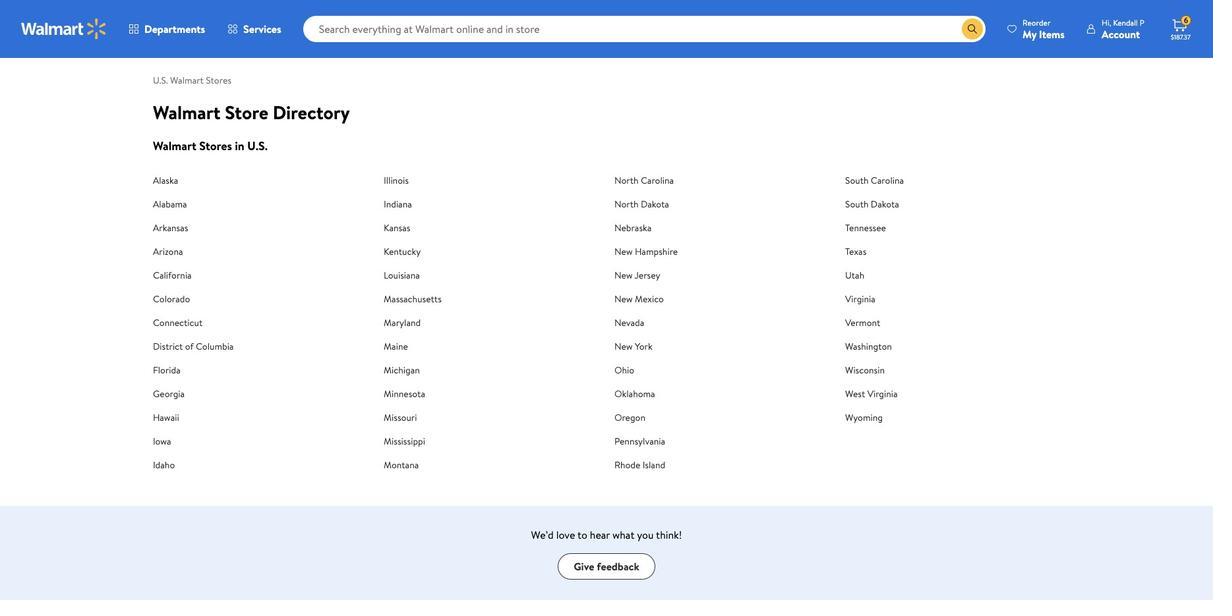 Task type: locate. For each thing, give the bounding box(es) containing it.
mississippi link
[[384, 436, 599, 449]]

maine
[[384, 341, 408, 354]]

departments
[[144, 22, 205, 36]]

arkansas
[[153, 222, 188, 235]]

directory
[[273, 99, 350, 125]]

0 vertical spatial u.s.
[[153, 74, 168, 87]]

virginia up the vermont
[[846, 293, 876, 306]]

u.s. down departments dropdown button
[[153, 74, 168, 87]]

new left york
[[615, 341, 633, 354]]

2 vertical spatial walmart
[[153, 138, 197, 154]]

texas
[[846, 246, 867, 259]]

utah
[[846, 269, 865, 283]]

pennsylvania link
[[615, 436, 830, 449]]

north for north dakota
[[615, 198, 639, 211]]

walmart
[[170, 74, 204, 87], [153, 99, 221, 125], [153, 138, 197, 154]]

rhode
[[615, 459, 641, 473]]

west virginia link
[[846, 388, 1061, 401]]

new up the nevada
[[615, 293, 633, 306]]

1 carolina from the left
[[641, 174, 674, 188]]

search icon image
[[968, 24, 978, 34]]

stores left the in
[[199, 138, 232, 154]]

dakota down north carolina
[[641, 198, 669, 211]]

1 vertical spatial u.s.
[[247, 138, 268, 154]]

0 vertical spatial walmart
[[170, 74, 204, 87]]

1 new from the top
[[615, 246, 633, 259]]

carolina up south dakota
[[871, 174, 904, 188]]

ohio
[[615, 364, 635, 378]]

0 vertical spatial south
[[846, 174, 869, 188]]

idaho link
[[153, 459, 368, 473]]

p
[[1140, 17, 1145, 28]]

new york link
[[615, 341, 830, 354]]

south for south carolina
[[846, 174, 869, 188]]

0 horizontal spatial carolina
[[641, 174, 674, 188]]

carolina
[[641, 174, 674, 188], [871, 174, 904, 188]]

york
[[635, 341, 653, 354]]

mexico
[[635, 293, 664, 306]]

minnesota
[[384, 388, 425, 401]]

1 vertical spatial virginia
[[868, 388, 898, 401]]

north carolina
[[615, 174, 674, 188]]

store
[[225, 99, 268, 125]]

maine link
[[384, 341, 599, 354]]

idaho
[[153, 459, 175, 473]]

1 vertical spatial walmart
[[153, 99, 221, 125]]

oregon link
[[615, 412, 830, 425]]

north up north dakota
[[615, 174, 639, 188]]

nevada link
[[615, 317, 830, 330]]

walmart store directory
[[153, 99, 350, 125]]

1 north from the top
[[615, 174, 639, 188]]

wyoming
[[846, 412, 883, 425]]

montana link
[[384, 459, 599, 473]]

columbia
[[196, 341, 234, 354]]

south for south dakota
[[846, 198, 869, 211]]

new for new jersey
[[615, 269, 633, 283]]

items
[[1040, 27, 1065, 41]]

0 vertical spatial north
[[615, 174, 639, 188]]

new left jersey
[[615, 269, 633, 283]]

district of columbia
[[153, 341, 234, 354]]

u.s. walmart stores
[[153, 74, 231, 87]]

dakota for north dakota
[[641, 198, 669, 211]]

nevada
[[615, 317, 645, 330]]

0 horizontal spatial dakota
[[641, 198, 669, 211]]

in
[[235, 138, 245, 154]]

1 dakota from the left
[[641, 198, 669, 211]]

walmart down u.s. walmart stores
[[153, 99, 221, 125]]

louisiana
[[384, 269, 420, 283]]

texas link
[[846, 246, 1061, 259]]

2 new from the top
[[615, 269, 633, 283]]

1 vertical spatial north
[[615, 198, 639, 211]]

vermont link
[[846, 317, 1061, 330]]

2 dakota from the left
[[871, 198, 900, 211]]

new down the nebraska
[[615, 246, 633, 259]]

walmart for stores
[[153, 138, 197, 154]]

south dakota link
[[846, 198, 1061, 211]]

south up south dakota
[[846, 174, 869, 188]]

florida link
[[153, 364, 368, 378]]

walmart for store
[[153, 99, 221, 125]]

new jersey
[[615, 269, 661, 283]]

north up the nebraska
[[615, 198, 639, 211]]

walmart image
[[21, 18, 107, 40]]

think!
[[656, 529, 682, 543]]

0 horizontal spatial u.s.
[[153, 74, 168, 87]]

minnesota link
[[384, 388, 599, 401]]

1 horizontal spatial carolina
[[871, 174, 904, 188]]

2 south from the top
[[846, 198, 869, 211]]

1 vertical spatial south
[[846, 198, 869, 211]]

4 new from the top
[[615, 341, 633, 354]]

rhode island
[[615, 459, 666, 473]]

new york
[[615, 341, 653, 354]]

new mexico link
[[615, 293, 830, 306]]

u.s. right the in
[[247, 138, 268, 154]]

1 horizontal spatial dakota
[[871, 198, 900, 211]]

arizona
[[153, 246, 183, 259]]

south dakota
[[846, 198, 900, 211]]

2 carolina from the left
[[871, 174, 904, 188]]

give feedback button
[[558, 554, 655, 581]]

virginia right west at the bottom right
[[868, 388, 898, 401]]

0 vertical spatial stores
[[206, 74, 231, 87]]

south up tennessee at top right
[[846, 198, 869, 211]]

dakota down south carolina
[[871, 198, 900, 211]]

stores up store
[[206, 74, 231, 87]]

services
[[243, 22, 281, 36]]

new hampshire
[[615, 246, 678, 259]]

1 horizontal spatial u.s.
[[247, 138, 268, 154]]

california
[[153, 269, 192, 283]]

pennsylvania
[[615, 436, 666, 449]]

1 south from the top
[[846, 174, 869, 188]]

hawaii link
[[153, 412, 368, 425]]

carolina up north dakota
[[641, 174, 674, 188]]

west
[[846, 388, 866, 401]]

illinois
[[384, 174, 409, 188]]

u.s.
[[153, 74, 168, 87], [247, 138, 268, 154]]

walmart up alaska
[[153, 138, 197, 154]]

walmart down departments at the left top of the page
[[170, 74, 204, 87]]

reorder my items
[[1023, 17, 1065, 41]]

oregon
[[615, 412, 646, 425]]

indiana link
[[384, 198, 599, 211]]

2 north from the top
[[615, 198, 639, 211]]

3 new from the top
[[615, 293, 633, 306]]



Task type: vqa. For each thing, say whether or not it's contained in the screenshot.
Cyber Deals at top
no



Task type: describe. For each thing, give the bounding box(es) containing it.
massachusetts link
[[384, 293, 599, 306]]

carolina for south carolina
[[871, 174, 904, 188]]

1 vertical spatial stores
[[199, 138, 232, 154]]

new mexico
[[615, 293, 664, 306]]

reorder
[[1023, 17, 1051, 28]]

wyoming link
[[846, 412, 1061, 425]]

hear
[[590, 529, 610, 543]]

montana
[[384, 459, 419, 473]]

oklahoma link
[[615, 388, 830, 401]]

wisconsin
[[846, 364, 885, 378]]

nebraska link
[[615, 222, 830, 235]]

kansas link
[[384, 222, 599, 235]]

of
[[185, 341, 194, 354]]

colorado
[[153, 293, 190, 306]]

account
[[1102, 27, 1141, 41]]

hi, kendall p account
[[1102, 17, 1145, 41]]

north dakota link
[[615, 198, 830, 211]]

california link
[[153, 269, 368, 283]]

hampshire
[[635, 246, 678, 259]]

my
[[1023, 27, 1037, 41]]

walmart stores in u.s.
[[153, 138, 268, 154]]

kentucky
[[384, 246, 421, 259]]

oklahoma
[[615, 388, 655, 401]]

south carolina link
[[846, 174, 1061, 188]]

jersey
[[635, 269, 661, 283]]

wisconsin link
[[846, 364, 1061, 378]]

washington
[[846, 341, 892, 354]]

alabama link
[[153, 198, 368, 211]]

maryland link
[[384, 317, 599, 330]]

carolina for north carolina
[[641, 174, 674, 188]]

alaska
[[153, 174, 178, 188]]

new for new mexico
[[615, 293, 633, 306]]

maryland
[[384, 317, 421, 330]]

6
[[1184, 15, 1189, 26]]

Walmart Site-Wide search field
[[303, 16, 986, 42]]

district
[[153, 341, 183, 354]]

colorado link
[[153, 293, 368, 306]]

tennessee
[[846, 222, 887, 235]]

iowa
[[153, 436, 171, 449]]

michigan link
[[384, 364, 599, 378]]

washington link
[[846, 341, 1061, 354]]

louisiana link
[[384, 269, 599, 283]]

kansas
[[384, 222, 411, 235]]

ohio link
[[615, 364, 830, 378]]

michigan
[[384, 364, 420, 378]]

arkansas link
[[153, 222, 368, 235]]

island
[[643, 459, 666, 473]]

florida
[[153, 364, 181, 378]]

love
[[557, 529, 575, 543]]

dakota for south dakota
[[871, 198, 900, 211]]

indiana
[[384, 198, 412, 211]]

alabama
[[153, 198, 187, 211]]

massachusetts
[[384, 293, 442, 306]]

give
[[574, 560, 595, 575]]

Search search field
[[303, 16, 986, 42]]

what
[[613, 529, 635, 543]]

arizona link
[[153, 246, 368, 259]]

$187.37
[[1171, 32, 1191, 42]]

connecticut link
[[153, 317, 368, 330]]

kentucky link
[[384, 246, 599, 259]]

georgia link
[[153, 388, 368, 401]]

new hampshire link
[[615, 246, 830, 259]]

new jersey link
[[615, 269, 830, 283]]

new for new york
[[615, 341, 633, 354]]

north for north carolina
[[615, 174, 639, 188]]

you
[[637, 529, 654, 543]]

new for new hampshire
[[615, 246, 633, 259]]

feedback
[[597, 560, 640, 575]]

mississippi
[[384, 436, 425, 449]]

iowa link
[[153, 436, 368, 449]]

hawaii
[[153, 412, 179, 425]]

connecticut
[[153, 317, 203, 330]]

0 vertical spatial virginia
[[846, 293, 876, 306]]

missouri link
[[384, 412, 599, 425]]

west virginia
[[846, 388, 898, 401]]

district of columbia link
[[153, 341, 368, 354]]

we'd love to hear what you think!
[[531, 529, 682, 543]]

illinois link
[[384, 174, 599, 188]]

vermont
[[846, 317, 881, 330]]

nebraska
[[615, 222, 652, 235]]

missouri
[[384, 412, 417, 425]]

rhode island link
[[615, 459, 830, 473]]

services button
[[216, 13, 293, 45]]

utah link
[[846, 269, 1061, 283]]



